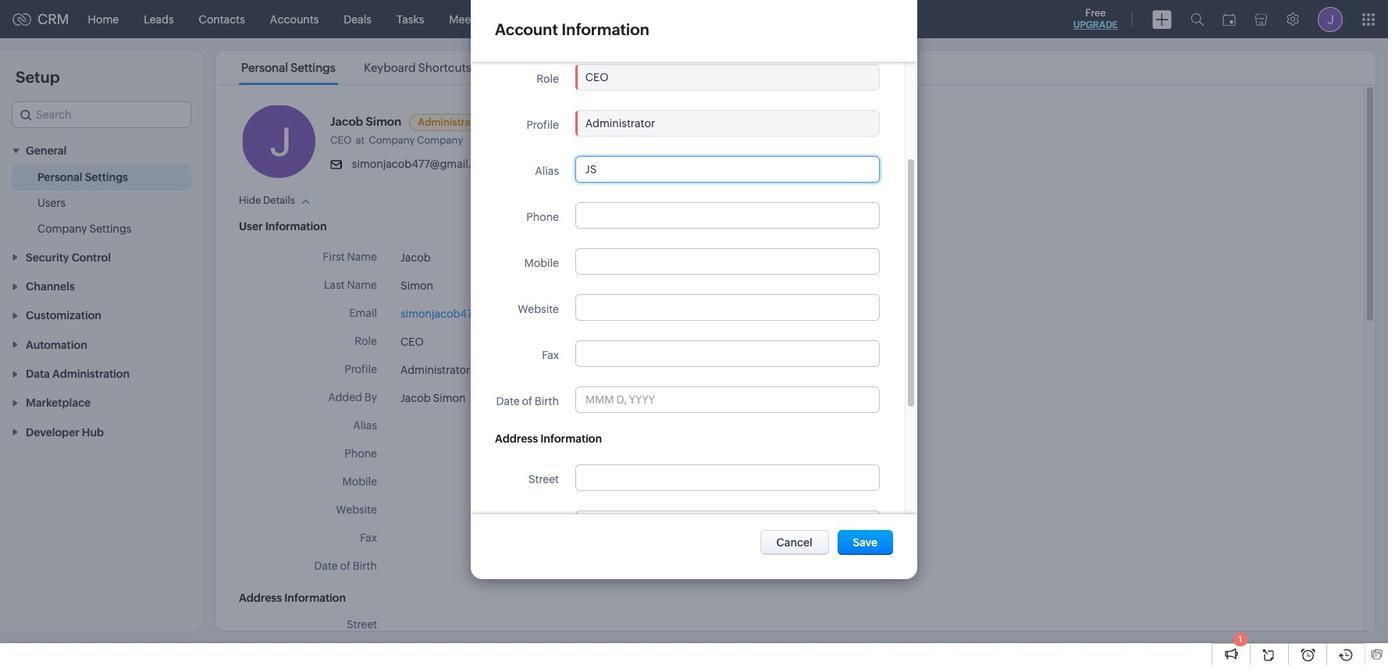 Task type: vqa. For each thing, say whether or not it's contained in the screenshot.
Agency
no



Task type: locate. For each thing, give the bounding box(es) containing it.
general button
[[0, 136, 203, 165]]

1 vertical spatial of
[[340, 560, 351, 572]]

address
[[495, 433, 538, 445], [239, 592, 282, 604]]

0 vertical spatial date of birth
[[496, 395, 559, 408]]

personal settings link for "users" link
[[37, 170, 128, 185]]

administrator for jacob simon
[[418, 116, 484, 128]]

alias
[[535, 165, 559, 177], [353, 419, 377, 432]]

jacob up at
[[330, 115, 363, 128]]

keyboard
[[364, 61, 416, 74]]

search image
[[1191, 12, 1204, 26]]

personal settings link
[[239, 61, 338, 74], [37, 170, 128, 185]]

1 horizontal spatial mobile
[[524, 257, 559, 269]]

jacob right by
[[400, 392, 431, 404]]

1 horizontal spatial fax
[[542, 349, 559, 361]]

1 horizontal spatial date of birth
[[496, 395, 559, 408]]

1 vertical spatial personal
[[37, 171, 82, 184]]

cancel
[[776, 536, 813, 549]]

company down shortcuts
[[417, 134, 463, 146]]

birth
[[535, 395, 559, 408], [353, 560, 377, 572]]

0 horizontal spatial mobile
[[342, 475, 377, 488]]

2023
[[531, 393, 554, 404]]

mobile
[[524, 257, 559, 269], [342, 475, 377, 488]]

1 horizontal spatial date
[[496, 395, 520, 408]]

0 vertical spatial address
[[495, 433, 538, 445]]

2 name from the top
[[347, 279, 377, 291]]

0 horizontal spatial phone
[[345, 447, 377, 460]]

1 vertical spatial administrator
[[400, 364, 470, 376]]

ceo down simonjacob477@gmail.com link
[[400, 336, 424, 348]]

None text field
[[576, 157, 879, 182], [576, 295, 879, 320], [576, 157, 879, 182], [576, 295, 879, 320]]

2 vertical spatial jacob
[[400, 392, 431, 404]]

1 vertical spatial phone
[[345, 447, 377, 460]]

0 vertical spatial role
[[536, 73, 559, 85]]

fax
[[542, 349, 559, 361], [360, 532, 377, 544]]

1 vertical spatial settings
[[85, 171, 128, 184]]

0 horizontal spatial personal settings link
[[37, 170, 128, 185]]

administrator down simonjacob477@gmail.com link
[[400, 364, 470, 376]]

crm link
[[12, 11, 69, 27]]

phone
[[526, 211, 559, 223], [345, 447, 377, 460]]

personal down accounts
[[241, 61, 288, 74]]

keyboard shortcuts link
[[361, 61, 474, 74]]

0 vertical spatial profile
[[527, 119, 559, 131]]

0 vertical spatial alias
[[535, 165, 559, 177]]

list
[[227, 51, 485, 84]]

2 vertical spatial settings
[[89, 223, 131, 235]]

campaigns
[[636, 13, 694, 25]]

first name
[[323, 251, 377, 263]]

0 vertical spatial website
[[518, 303, 559, 315]]

0 horizontal spatial company
[[37, 223, 87, 235]]

reports
[[571, 13, 611, 25]]

1 name from the top
[[347, 251, 377, 263]]

user
[[239, 220, 263, 233]]

1
[[1239, 635, 1242, 644]]

accounts link
[[258, 0, 331, 38]]

profile
[[527, 119, 559, 131], [345, 363, 377, 376]]

1 vertical spatial personal settings
[[37, 171, 128, 184]]

0 horizontal spatial personal settings
[[37, 171, 128, 184]]

0 vertical spatial administrator
[[418, 116, 484, 128]]

date of birth
[[496, 395, 559, 408], [314, 560, 377, 572]]

0 vertical spatial settings
[[290, 61, 336, 74]]

0 horizontal spatial street
[[347, 618, 377, 631]]

1 vertical spatial fax
[[360, 532, 377, 544]]

company company link
[[369, 134, 467, 146]]

0 horizontal spatial profile
[[345, 363, 377, 376]]

settings for personal settings link for "users" link
[[85, 171, 128, 184]]

1 vertical spatial jacob simon
[[400, 392, 466, 404]]

address information
[[495, 433, 602, 445], [239, 592, 346, 604]]

ceo for ceo
[[400, 336, 424, 348]]

1 horizontal spatial ceo
[[400, 336, 424, 348]]

campaigns link
[[623, 0, 706, 38]]

personal settings link down general "dropdown button"
[[37, 170, 128, 185]]

0 horizontal spatial of
[[340, 560, 351, 572]]

2 vertical spatial simon
[[433, 392, 466, 404]]

settings
[[290, 61, 336, 74], [85, 171, 128, 184], [89, 223, 131, 235]]

0 vertical spatial jacob
[[330, 115, 363, 128]]

1 vertical spatial name
[[347, 279, 377, 291]]

general region
[[0, 165, 203, 242]]

role
[[536, 73, 559, 85], [355, 335, 377, 347]]

role down email
[[355, 335, 377, 347]]

simon left mon,
[[433, 392, 466, 404]]

added
[[328, 391, 362, 404]]

0 horizontal spatial date of birth
[[314, 560, 377, 572]]

name right the last on the top of page
[[347, 279, 377, 291]]

name
[[347, 251, 377, 263], [347, 279, 377, 291]]

None text field
[[576, 65, 879, 90], [576, 111, 879, 136], [576, 203, 879, 228], [576, 249, 879, 274], [576, 341, 879, 366], [576, 465, 879, 490], [576, 65, 879, 90], [576, 111, 879, 136], [576, 203, 879, 228], [576, 249, 879, 274], [576, 341, 879, 366], [576, 465, 879, 490]]

administrator
[[418, 116, 484, 128], [400, 364, 470, 376]]

0 vertical spatial personal
[[241, 61, 288, 74]]

save
[[853, 536, 877, 549]]

last name
[[324, 279, 377, 291]]

at
[[356, 134, 365, 146]]

leads
[[144, 13, 174, 25]]

0 horizontal spatial address
[[239, 592, 282, 604]]

1 horizontal spatial personal settings link
[[239, 61, 338, 74]]

added by
[[328, 391, 377, 404]]

jacob for mon, 27 nov 2023 12:54 pm
[[400, 392, 431, 404]]

tasks
[[397, 13, 424, 25]]

0 horizontal spatial role
[[355, 335, 377, 347]]

company
[[369, 134, 415, 146], [417, 134, 463, 146], [37, 223, 87, 235]]

search element
[[1181, 0, 1213, 38]]

setup
[[16, 68, 60, 86]]

cancel button
[[760, 530, 829, 555]]

0 vertical spatial ceo
[[330, 134, 352, 146]]

jacob simon left mon,
[[400, 392, 466, 404]]

date
[[496, 395, 520, 408], [314, 560, 338, 572]]

0 vertical spatial personal settings link
[[239, 61, 338, 74]]

details
[[263, 194, 295, 206]]

1 vertical spatial profile
[[345, 363, 377, 376]]

company inside 'general' region
[[37, 223, 87, 235]]

jacob right first name
[[400, 251, 431, 264]]

settings for company settings link
[[89, 223, 131, 235]]

meetings link
[[437, 0, 509, 38]]

1 horizontal spatial phone
[[526, 211, 559, 223]]

personal settings down general "dropdown button"
[[37, 171, 128, 184]]

2 horizontal spatial company
[[417, 134, 463, 146]]

0 vertical spatial birth
[[535, 395, 559, 408]]

1 vertical spatial birth
[[353, 560, 377, 572]]

personal up users
[[37, 171, 82, 184]]

jacob
[[330, 115, 363, 128], [400, 251, 431, 264], [400, 392, 431, 404]]

personal
[[241, 61, 288, 74], [37, 171, 82, 184]]

jacob simon
[[330, 115, 402, 128], [400, 392, 466, 404]]

0 vertical spatial simon
[[366, 115, 402, 128]]

1 horizontal spatial personal settings
[[241, 61, 336, 74]]

0 horizontal spatial alias
[[353, 419, 377, 432]]

1 vertical spatial mobile
[[342, 475, 377, 488]]

1 horizontal spatial personal
[[241, 61, 288, 74]]

0 horizontal spatial address information
[[239, 592, 346, 604]]

upgrade
[[1073, 20, 1118, 30]]

1 horizontal spatial street
[[528, 473, 559, 486]]

information
[[561, 20, 649, 38], [265, 220, 327, 233], [540, 433, 602, 445], [284, 592, 346, 604]]

simon up ceo at company company
[[366, 115, 402, 128]]

crm
[[37, 11, 69, 27]]

personal settings link down accounts link
[[239, 61, 338, 74]]

1 vertical spatial alias
[[353, 419, 377, 432]]

personal settings link for keyboard shortcuts link
[[239, 61, 338, 74]]

company settings link
[[37, 221, 131, 237]]

simon for administrator
[[366, 115, 402, 128]]

mon,
[[476, 393, 498, 404]]

0 horizontal spatial ceo
[[330, 134, 352, 146]]

administrator up company company link
[[418, 116, 484, 128]]

shortcuts
[[418, 61, 471, 74]]

user information
[[239, 220, 327, 233]]

calendar image
[[1223, 13, 1236, 25]]

1 vertical spatial website
[[336, 504, 377, 516]]

reports link
[[558, 0, 623, 38]]

contacts
[[199, 13, 245, 25]]

ceo at company company
[[330, 134, 463, 146]]

profile element
[[1308, 0, 1352, 38]]

1 vertical spatial simon
[[400, 279, 433, 292]]

simon
[[366, 115, 402, 128], [400, 279, 433, 292], [433, 392, 466, 404]]

street
[[528, 473, 559, 486], [347, 618, 377, 631]]

1 horizontal spatial address information
[[495, 433, 602, 445]]

1 horizontal spatial of
[[522, 395, 532, 408]]

role down account
[[536, 73, 559, 85]]

personal settings
[[241, 61, 336, 74], [37, 171, 128, 184]]

0 horizontal spatial personal
[[37, 171, 82, 184]]

0 horizontal spatial date
[[314, 560, 338, 572]]

simon up simonjacob477@gmail.com link
[[400, 279, 433, 292]]

1 horizontal spatial address
[[495, 433, 538, 445]]

leads link
[[131, 0, 186, 38]]

ceo
[[330, 134, 352, 146], [400, 336, 424, 348]]

jacob for administrator
[[330, 115, 363, 128]]

1 vertical spatial role
[[355, 335, 377, 347]]

0 vertical spatial personal settings
[[241, 61, 336, 74]]

save button
[[837, 530, 893, 555]]

0 vertical spatial jacob simon
[[330, 115, 402, 128]]

meetings
[[449, 13, 496, 25]]

company right at
[[369, 134, 415, 146]]

1 vertical spatial date of birth
[[314, 560, 377, 572]]

1 vertical spatial ceo
[[400, 336, 424, 348]]

ceo left at
[[330, 134, 352, 146]]

1 vertical spatial personal settings link
[[37, 170, 128, 185]]

personal inside 'general' region
[[37, 171, 82, 184]]

website
[[518, 303, 559, 315], [336, 504, 377, 516]]

0 vertical spatial name
[[347, 251, 377, 263]]

simonjacob477@gmail.com
[[352, 158, 494, 170], [400, 308, 543, 320]]

of
[[522, 395, 532, 408], [340, 560, 351, 572]]

jacob simon for mon, 27 nov 2023 12:54 pm
[[400, 392, 466, 404]]

company down users
[[37, 223, 87, 235]]

name right 'first'
[[347, 251, 377, 263]]

personal settings down accounts link
[[241, 61, 336, 74]]

jacob simon up at
[[330, 115, 402, 128]]

12:54
[[556, 393, 579, 404]]



Task type: describe. For each thing, give the bounding box(es) containing it.
1 horizontal spatial birth
[[535, 395, 559, 408]]

0 horizontal spatial website
[[336, 504, 377, 516]]

0 vertical spatial street
[[528, 473, 559, 486]]

by
[[364, 391, 377, 404]]

0 vertical spatial date
[[496, 395, 520, 408]]

1 vertical spatial address
[[239, 592, 282, 604]]

account information
[[495, 20, 649, 38]]

home
[[88, 13, 119, 25]]

list containing personal settings
[[227, 51, 485, 84]]

home link
[[75, 0, 131, 38]]

0 horizontal spatial birth
[[353, 560, 377, 572]]

hide details
[[239, 194, 295, 206]]

1 horizontal spatial website
[[518, 303, 559, 315]]

calls link
[[509, 0, 558, 38]]

email
[[349, 307, 377, 319]]

personal settings inside 'general' region
[[37, 171, 128, 184]]

logo image
[[12, 13, 31, 25]]

1 vertical spatial date
[[314, 560, 338, 572]]

pm
[[581, 393, 595, 404]]

first
[[323, 251, 345, 263]]

nov
[[512, 393, 529, 404]]

0 vertical spatial fax
[[542, 349, 559, 361]]

1 vertical spatial simonjacob477@gmail.com
[[400, 308, 543, 320]]

0 vertical spatial mobile
[[524, 257, 559, 269]]

0 vertical spatial address information
[[495, 433, 602, 445]]

profile image
[[1318, 7, 1343, 32]]

account
[[495, 20, 558, 38]]

name for first name
[[347, 251, 377, 263]]

hide
[[239, 194, 261, 206]]

simon for mon, 27 nov 2023 12:54 pm
[[433, 392, 466, 404]]

MMM D, YYYY text field
[[576, 387, 879, 412]]

calls
[[521, 13, 546, 25]]

deals
[[344, 13, 372, 25]]

users link
[[37, 195, 66, 211]]

0 vertical spatial phone
[[526, 211, 559, 223]]

free
[[1085, 7, 1106, 19]]

1 horizontal spatial alias
[[535, 165, 559, 177]]

jacob simon for administrator
[[330, 115, 402, 128]]

ceo for ceo at company company
[[330, 134, 352, 146]]

1 vertical spatial address information
[[239, 592, 346, 604]]

administrator for profile
[[400, 364, 470, 376]]

0 horizontal spatial fax
[[360, 532, 377, 544]]

personal settings inside list
[[241, 61, 336, 74]]

simonjacob477@gmail.com link
[[400, 308, 543, 320]]

keyboard shortcuts
[[364, 61, 471, 74]]

1 horizontal spatial role
[[536, 73, 559, 85]]

users
[[37, 197, 66, 209]]

free upgrade
[[1073, 7, 1118, 30]]

27
[[500, 393, 510, 404]]

last
[[324, 279, 345, 291]]

contacts link
[[186, 0, 258, 38]]

1 horizontal spatial profile
[[527, 119, 559, 131]]

0 vertical spatial of
[[522, 395, 532, 408]]

name for last name
[[347, 279, 377, 291]]

hide details link
[[239, 194, 310, 206]]

1 vertical spatial jacob
[[400, 251, 431, 264]]

deals link
[[331, 0, 384, 38]]

mon, 27 nov 2023 12:54 pm
[[476, 393, 595, 404]]

general
[[26, 145, 67, 157]]

tasks link
[[384, 0, 437, 38]]

0 vertical spatial simonjacob477@gmail.com
[[352, 158, 494, 170]]

company settings
[[37, 223, 131, 235]]

1 horizontal spatial company
[[369, 134, 415, 146]]

1 vertical spatial street
[[347, 618, 377, 631]]

accounts
[[270, 13, 319, 25]]



